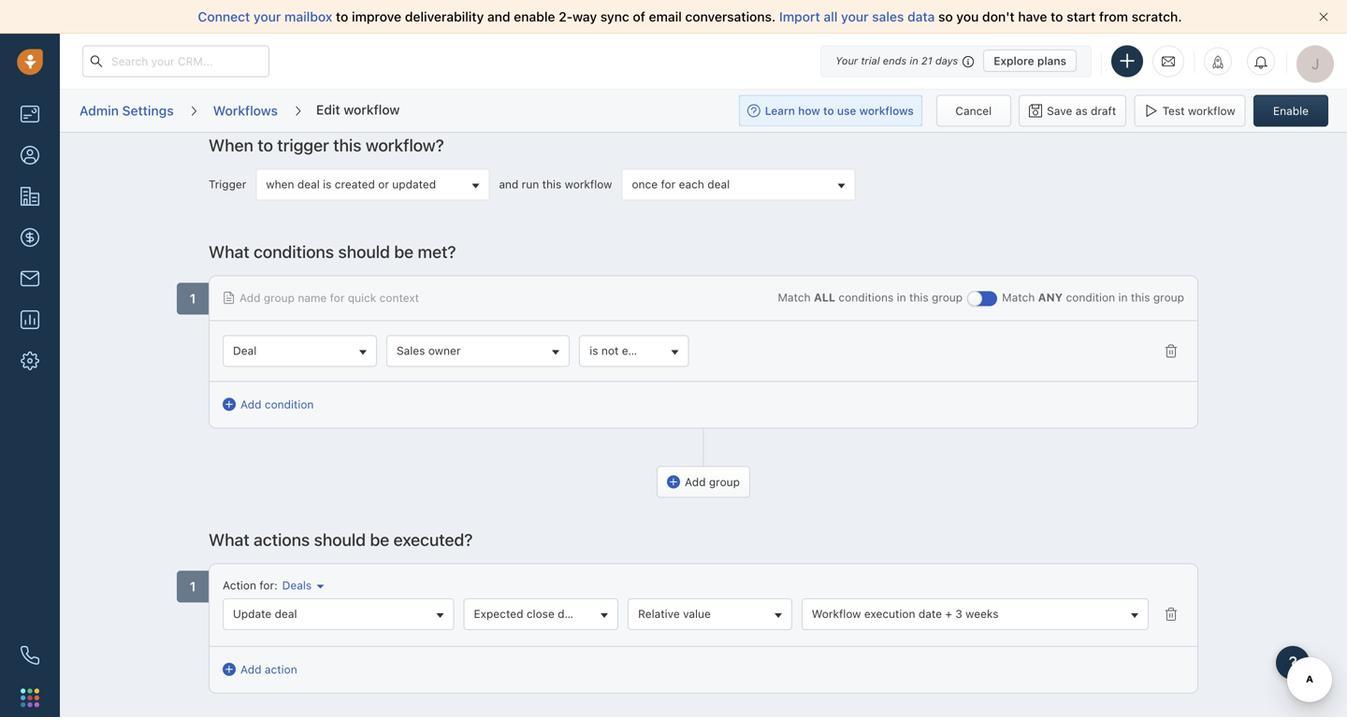 Task type: describe. For each thing, give the bounding box(es) containing it.
date for execution
[[919, 608, 943, 621]]

in for ends
[[910, 55, 919, 67]]

relative value button
[[628, 599, 793, 631]]

have
[[1019, 9, 1048, 24]]

2 horizontal spatial to
[[1051, 9, 1064, 24]]

action for :
[[223, 580, 278, 593]]

as
[[1076, 104, 1088, 117]]

workflow execution date + 3 weeks button
[[802, 599, 1149, 631]]

add action link
[[223, 662, 297, 678]]

2 your from the left
[[842, 9, 869, 24]]

deal button
[[223, 336, 377, 367]]

1 horizontal spatial for
[[330, 292, 345, 305]]

what for what conditions should be met?
[[209, 242, 250, 262]]

trial
[[861, 55, 880, 67]]

met?
[[418, 242, 456, 262]]

deal
[[233, 344, 257, 358]]

updated
[[392, 178, 436, 191]]

for for :
[[260, 580, 274, 593]]

enable button
[[1254, 95, 1329, 127]]

and run this workflow
[[499, 178, 613, 191]]

mailbox
[[285, 9, 333, 24]]

your trial ends in 21 days
[[836, 55, 959, 67]]

group inside button
[[709, 476, 740, 489]]

match for match any condition in this group
[[1003, 291, 1036, 304]]

workflows
[[213, 103, 278, 118]]

name
[[298, 292, 327, 305]]

update deal
[[233, 608, 297, 621]]

test workflow button
[[1135, 95, 1246, 127]]

add group name for quick context
[[240, 292, 419, 305]]

is not empty button
[[580, 336, 690, 367]]

+
[[946, 608, 953, 621]]

when to trigger this workflow?
[[209, 135, 444, 155]]

admin
[[80, 103, 119, 118]]

import all your sales data link
[[780, 9, 939, 24]]

add for add group name for quick context
[[240, 292, 261, 305]]

all
[[824, 9, 838, 24]]

workflow
[[812, 608, 862, 621]]

add condition link
[[223, 396, 314, 413]]

action
[[223, 580, 256, 593]]

expected close date
[[474, 608, 582, 621]]

update
[[233, 608, 272, 621]]

trigger
[[209, 178, 246, 191]]

enable
[[1274, 104, 1310, 117]]

add for add condition
[[241, 398, 262, 411]]

what's new image
[[1212, 56, 1225, 69]]

once
[[632, 178, 658, 191]]

created
[[335, 178, 375, 191]]

0 horizontal spatial to
[[258, 135, 273, 155]]

sync
[[601, 9, 630, 24]]

weeks
[[966, 608, 999, 621]]

each
[[679, 178, 705, 191]]

send email image
[[1163, 54, 1176, 69]]

0 vertical spatial and
[[488, 9, 511, 24]]

:
[[274, 580, 278, 593]]

you
[[957, 9, 979, 24]]

be for executed?
[[370, 530, 390, 551]]

close
[[527, 608, 555, 621]]

import
[[780, 9, 821, 24]]

explore plans link
[[984, 50, 1077, 72]]

from
[[1100, 9, 1129, 24]]

action
[[265, 663, 297, 677]]

what conditions should be met?
[[209, 242, 456, 262]]

sales owner button
[[387, 336, 570, 367]]

run
[[522, 178, 539, 191]]

match all conditions in this group
[[778, 291, 963, 304]]

test
[[1163, 104, 1185, 117]]

deal for when deal is created or updated
[[298, 178, 320, 191]]

enable
[[514, 9, 556, 24]]

workflow for edit workflow
[[344, 102, 400, 117]]

3
[[956, 608, 963, 621]]

trigger
[[277, 135, 329, 155]]

in for conditions
[[897, 291, 907, 304]]

value
[[683, 608, 711, 621]]

add for add group
[[685, 476, 706, 489]]

all
[[814, 291, 836, 304]]

be for met?
[[394, 242, 414, 262]]

workflow for test workflow
[[1189, 104, 1236, 117]]

any
[[1039, 291, 1063, 304]]

phone element
[[11, 637, 49, 675]]

deliverability
[[405, 9, 484, 24]]



Task type: locate. For each thing, give the bounding box(es) containing it.
conditions up name
[[254, 242, 334, 262]]

sales
[[873, 9, 905, 24]]

add group button
[[657, 467, 751, 499]]

date left +
[[919, 608, 943, 621]]

date inside workflow execution date + 3 weeks button
[[919, 608, 943, 621]]

workflow left "once" at the left top
[[565, 178, 613, 191]]

condition
[[1067, 291, 1116, 304], [265, 398, 314, 411]]

is left created on the top of page
[[323, 178, 332, 191]]

for left quick
[[330, 292, 345, 305]]

1 horizontal spatial match
[[1003, 291, 1036, 304]]

1 horizontal spatial condition
[[1067, 291, 1116, 304]]

1 vertical spatial is
[[590, 344, 599, 358]]

relative
[[638, 608, 680, 621]]

what up action
[[209, 530, 250, 551]]

1 horizontal spatial workflow
[[565, 178, 613, 191]]

and left run
[[499, 178, 519, 191]]

plans
[[1038, 54, 1067, 67]]

once for each deal
[[632, 178, 730, 191]]

1 vertical spatial for
[[330, 292, 345, 305]]

is left not
[[590, 344, 599, 358]]

date right close
[[558, 608, 582, 621]]

workflow right edit at top left
[[344, 102, 400, 117]]

for
[[661, 178, 676, 191], [330, 292, 345, 305], [260, 580, 274, 593]]

connect your mailbox link
[[198, 9, 336, 24]]

explore
[[994, 54, 1035, 67]]

deal for update deal
[[275, 608, 297, 621]]

when deal is created or updated
[[266, 178, 436, 191]]

start
[[1067, 9, 1096, 24]]

close image
[[1320, 12, 1329, 22]]

save as draft button
[[1019, 95, 1127, 127]]

don't
[[983, 9, 1015, 24]]

scratch.
[[1132, 9, 1183, 24]]

deals
[[282, 580, 312, 593]]

to right mailbox
[[336, 9, 349, 24]]

or
[[378, 178, 389, 191]]

in for condition
[[1119, 291, 1128, 304]]

explore plans
[[994, 54, 1067, 67]]

ends
[[883, 55, 907, 67]]

1 vertical spatial what
[[209, 530, 250, 551]]

days
[[936, 55, 959, 67]]

when deal is created or updated button
[[256, 169, 490, 201]]

your left mailbox
[[254, 9, 281, 24]]

freshworks switcher image
[[21, 689, 39, 708]]

for right action
[[260, 580, 274, 593]]

and
[[488, 9, 511, 24], [499, 178, 519, 191]]

workflow?
[[366, 135, 444, 155]]

what down 'trigger'
[[209, 242, 250, 262]]

for inside button
[[661, 178, 676, 191]]

add action button
[[223, 662, 316, 680]]

21
[[922, 55, 933, 67]]

add condition
[[241, 398, 314, 411]]

0 horizontal spatial is
[[323, 178, 332, 191]]

should up quick
[[338, 242, 390, 262]]

2 vertical spatial for
[[260, 580, 274, 593]]

in right all
[[897, 291, 907, 304]]

0 horizontal spatial conditions
[[254, 242, 334, 262]]

add
[[240, 292, 261, 305], [241, 398, 262, 411], [685, 476, 706, 489], [241, 663, 262, 677]]

to left the start in the top of the page
[[1051, 9, 1064, 24]]

0 vertical spatial condition
[[1067, 291, 1116, 304]]

2 horizontal spatial workflow
[[1189, 104, 1236, 117]]

sales owner
[[397, 344, 461, 358]]

add inside add group button
[[685, 476, 706, 489]]

to
[[336, 9, 349, 24], [1051, 9, 1064, 24], [258, 135, 273, 155]]

0 horizontal spatial workflow
[[344, 102, 400, 117]]

1 horizontal spatial in
[[910, 55, 919, 67]]

cancel button
[[937, 95, 1012, 127]]

executed?
[[394, 530, 473, 551]]

update deal button
[[223, 599, 454, 631]]

2 horizontal spatial in
[[1119, 291, 1128, 304]]

be
[[394, 242, 414, 262], [370, 530, 390, 551]]

your
[[254, 9, 281, 24], [842, 9, 869, 24]]

deal
[[298, 178, 320, 191], [708, 178, 730, 191], [275, 608, 297, 621]]

execution
[[865, 608, 916, 621]]

when
[[266, 178, 294, 191]]

0 horizontal spatial for
[[260, 580, 274, 593]]

add action
[[241, 663, 297, 677]]

1 horizontal spatial date
[[919, 608, 943, 621]]

context
[[380, 292, 419, 305]]

once for each deal button
[[622, 169, 856, 201]]

for left each
[[661, 178, 676, 191]]

of
[[633, 9, 646, 24]]

cancel
[[956, 104, 992, 117]]

1 horizontal spatial conditions
[[839, 291, 894, 304]]

save
[[1048, 104, 1073, 117]]

1 horizontal spatial is
[[590, 344, 599, 358]]

workflow
[[344, 102, 400, 117], [1189, 104, 1236, 117], [565, 178, 613, 191]]

0 horizontal spatial in
[[897, 291, 907, 304]]

1 date from the left
[[558, 608, 582, 621]]

1 what from the top
[[209, 242, 250, 262]]

actions
[[254, 530, 310, 551]]

1 horizontal spatial to
[[336, 9, 349, 24]]

date inside expected close date button
[[558, 608, 582, 621]]

1 horizontal spatial be
[[394, 242, 414, 262]]

admin settings
[[80, 103, 174, 118]]

connect your mailbox to improve deliverability and enable 2-way sync of email conversations. import all your sales data so you don't have to start from scratch.
[[198, 9, 1183, 24]]

0 vertical spatial is
[[323, 178, 332, 191]]

in left 21
[[910, 55, 919, 67]]

owner
[[429, 344, 461, 358]]

is inside is not empty button
[[590, 344, 599, 358]]

be left met?
[[394, 242, 414, 262]]

not
[[602, 344, 619, 358]]

expected close date button
[[464, 599, 619, 631]]

is inside when deal is created or updated button
[[323, 178, 332, 191]]

0 vertical spatial what
[[209, 242, 250, 262]]

2 horizontal spatial for
[[661, 178, 676, 191]]

group
[[932, 291, 963, 304], [1154, 291, 1185, 304], [264, 292, 295, 305], [709, 476, 740, 489]]

connect
[[198, 9, 250, 24]]

add inside add condition link
[[241, 398, 262, 411]]

and left enable
[[488, 9, 511, 24]]

0 horizontal spatial date
[[558, 608, 582, 621]]

be left executed?
[[370, 530, 390, 551]]

add inside add action link
[[241, 663, 262, 677]]

2 what from the top
[[209, 530, 250, 551]]

0 vertical spatial for
[[661, 178, 676, 191]]

when
[[209, 135, 254, 155]]

1 vertical spatial condition
[[265, 398, 314, 411]]

1 vertical spatial conditions
[[839, 291, 894, 304]]

Search your CRM... text field
[[82, 45, 270, 77]]

quick
[[348, 292, 377, 305]]

add group
[[685, 476, 740, 489]]

0 vertical spatial be
[[394, 242, 414, 262]]

conditions right all
[[839, 291, 894, 304]]

conversations.
[[686, 9, 776, 24]]

deal right the when
[[298, 178, 320, 191]]

test workflow
[[1163, 104, 1236, 117]]

what
[[209, 242, 250, 262], [209, 530, 250, 551]]

match for match all conditions in this group
[[778, 291, 811, 304]]

deal down the :
[[275, 608, 297, 621]]

1 your from the left
[[254, 9, 281, 24]]

match left all
[[778, 291, 811, 304]]

condition right any
[[1067, 291, 1116, 304]]

1 match from the left
[[778, 291, 811, 304]]

1 vertical spatial be
[[370, 530, 390, 551]]

date for close
[[558, 608, 582, 621]]

to right when
[[258, 135, 273, 155]]

edit workflow
[[316, 102, 400, 117]]

1 horizontal spatial your
[[842, 9, 869, 24]]

match left any
[[1003, 291, 1036, 304]]

0 horizontal spatial condition
[[265, 398, 314, 411]]

settings
[[122, 103, 174, 118]]

should for actions
[[314, 530, 366, 551]]

so
[[939, 9, 954, 24]]

your
[[836, 55, 859, 67]]

workflow execution date + 3 weeks
[[812, 608, 999, 621]]

deals button
[[278, 578, 324, 594]]

edit
[[316, 102, 340, 117]]

0 vertical spatial should
[[338, 242, 390, 262]]

is not empty
[[590, 344, 655, 358]]

match any condition in this group
[[1003, 291, 1185, 304]]

phone image
[[21, 647, 39, 666]]

0 horizontal spatial your
[[254, 9, 281, 24]]

should for conditions
[[338, 242, 390, 262]]

what actions should be executed?
[[209, 530, 473, 551]]

workflow right 'test'
[[1189, 104, 1236, 117]]

improve
[[352, 9, 402, 24]]

empty
[[622, 344, 655, 358]]

your right all
[[842, 9, 869, 24]]

condition down deal button
[[265, 398, 314, 411]]

should right actions
[[314, 530, 366, 551]]

2 match from the left
[[1003, 291, 1036, 304]]

for for each
[[661, 178, 676, 191]]

0 vertical spatial conditions
[[254, 242, 334, 262]]

what for what actions should be executed?
[[209, 530, 250, 551]]

0 horizontal spatial be
[[370, 530, 390, 551]]

in right any
[[1119, 291, 1128, 304]]

add for add action
[[241, 663, 262, 677]]

1 vertical spatial should
[[314, 530, 366, 551]]

workflow inside test workflow button
[[1189, 104, 1236, 117]]

2 date from the left
[[919, 608, 943, 621]]

1 vertical spatial and
[[499, 178, 519, 191]]

expected
[[474, 608, 524, 621]]

deal right each
[[708, 178, 730, 191]]

draft
[[1091, 104, 1117, 117]]

date
[[558, 608, 582, 621], [919, 608, 943, 621]]

0 horizontal spatial match
[[778, 291, 811, 304]]

email
[[649, 9, 682, 24]]



Task type: vqa. For each thing, say whether or not it's contained in the screenshot.
topmost -
no



